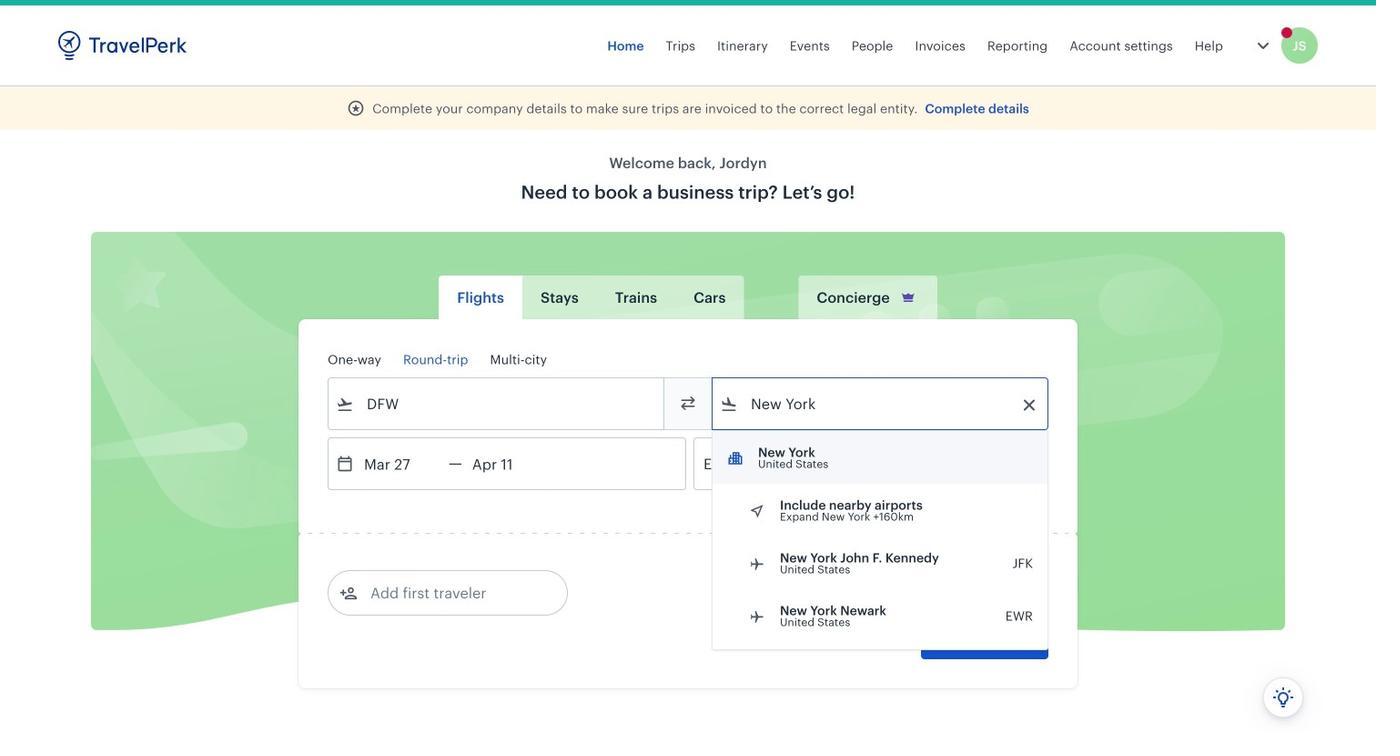Task type: describe. For each thing, give the bounding box(es) containing it.
Return text field
[[462, 439, 557, 490]]

From search field
[[354, 390, 640, 419]]

Depart text field
[[354, 439, 449, 490]]



Task type: locate. For each thing, give the bounding box(es) containing it.
To search field
[[738, 390, 1024, 419]]

Add first traveler search field
[[358, 579, 547, 608]]



